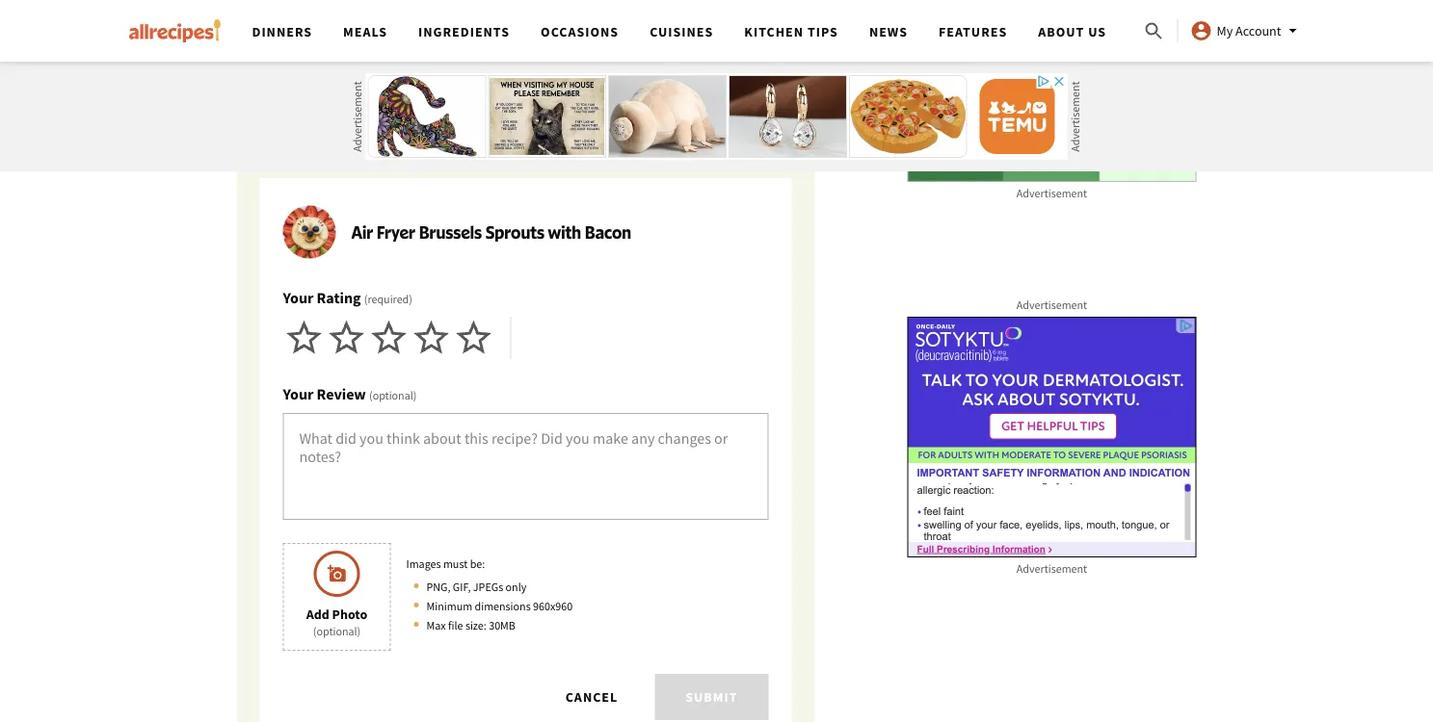 Task type: vqa. For each thing, say whether or not it's contained in the screenshot.
close up on a home cured holiday ham with a few pieces sliced image
no



Task type: describe. For each thing, give the bounding box(es) containing it.
(1)
[[367, 55, 401, 97]]

reviews (1)
[[237, 55, 401, 97]]

add photo (optional)
[[306, 606, 367, 639]]

kitchen tips link
[[744, 23, 838, 40]]

news link
[[869, 23, 908, 40]]

reviews
[[237, 55, 360, 97]]

about
[[510, 107, 553, 129]]

cancel
[[565, 689, 618, 706]]

my
[[1217, 22, 1233, 40]]

bacon
[[585, 222, 631, 242]]

dinners
[[252, 23, 312, 40]]

community
[[341, 107, 426, 129]]

occasions
[[541, 23, 619, 40]]

my account button
[[1190, 19, 1304, 42]]

must
[[443, 557, 468, 572]]

(optional) for photo
[[313, 624, 361, 639]]

be:
[[470, 557, 485, 572]]

submit button
[[655, 674, 769, 721]]

features
[[939, 23, 1007, 40]]

30mb
[[489, 618, 515, 633]]

cancel button
[[540, 674, 643, 721]]

review
[[317, 385, 366, 404]]

960x960
[[533, 599, 573, 614]]

gif,
[[453, 580, 471, 595]]

size:
[[465, 618, 486, 633]]

kitchen tips
[[744, 23, 838, 40]]

about
[[1038, 23, 1084, 40]]

brussels
[[419, 222, 482, 242]]

only
[[506, 580, 526, 595]]

cuisines
[[650, 23, 713, 40]]

reviews.
[[556, 107, 616, 129]]

kitchen
[[744, 23, 804, 40]]

community guidelines link
[[341, 107, 506, 129]]

navigation containing dinners
[[237, 0, 1143, 62]]

features link
[[939, 23, 1007, 40]]



Task type: locate. For each thing, give the bounding box(es) containing it.
meals
[[343, 23, 387, 40]]

us
[[1088, 23, 1106, 40]]

with
[[548, 222, 581, 242]]

0 vertical spatial your
[[283, 288, 314, 307]]

your
[[283, 288, 314, 307], [283, 385, 314, 404]]

your rating (required)
[[283, 288, 412, 307]]

file
[[448, 618, 463, 633]]

your for your rating
[[283, 288, 314, 307]]

about us link
[[1038, 23, 1106, 40]]

navigation
[[237, 0, 1143, 62]]

search image
[[1143, 20, 1166, 43]]

your for your review
[[283, 385, 314, 404]]

news
[[869, 23, 908, 40]]

your left review
[[283, 385, 314, 404]]

sprouts
[[485, 222, 544, 242]]

account image
[[1190, 19, 1213, 42]]

What did you think about this recipe? Did you make any changes or notes? text field
[[283, 413, 769, 520]]

add
[[306, 606, 329, 623]]

(optional) down photo on the bottom of the page
[[313, 624, 361, 639]]

images
[[406, 557, 441, 572]]

1 vertical spatial (optional)
[[313, 624, 361, 639]]

(required)
[[364, 292, 412, 306]]

rating
[[317, 288, 361, 307]]

tips
[[807, 23, 838, 40]]

(optional) inside add photo (optional)
[[313, 624, 361, 639]]

my account
[[1217, 22, 1281, 40]]

1 horizontal spatial (optional)
[[369, 388, 417, 403]]

advertisement region
[[907, 0, 1196, 182], [366, 73, 1067, 160], [907, 317, 1196, 558]]

meals link
[[343, 23, 387, 40]]

cuisines link
[[650, 23, 713, 40]]

submit
[[685, 689, 738, 706]]

air
[[351, 222, 373, 242]]

home image
[[129, 19, 221, 42]]

caret_down image
[[1281, 19, 1304, 42]]

(optional) inside your review (optional)
[[369, 388, 417, 403]]

(optional) for review
[[369, 388, 417, 403]]

png,
[[426, 580, 450, 595]]

ingredients link
[[418, 23, 510, 40]]

ingredients
[[418, 23, 510, 40]]

minimum
[[426, 599, 472, 614]]

dinners link
[[252, 23, 312, 40]]

1 vertical spatial your
[[283, 385, 314, 404]]

(optional)
[[369, 388, 417, 403], [313, 624, 361, 639]]

1 your from the top
[[283, 288, 314, 307]]

air fryer brussels sprouts with bacon
[[351, 222, 631, 242]]

images must be: png, gif, jpegs only minimum dimensions 960x960 max file size: 30mb
[[406, 557, 573, 633]]

dimensions
[[475, 599, 531, 614]]

2 your from the top
[[283, 385, 314, 404]]

0 horizontal spatial (optional)
[[313, 624, 361, 639]]

add photo image
[[327, 565, 346, 584]]

fryer
[[377, 222, 415, 242]]

max
[[426, 618, 446, 633]]

account
[[1236, 22, 1281, 40]]

photo
[[332, 606, 367, 623]]

(optional) right review
[[369, 388, 417, 403]]

your left rating at the left
[[283, 288, 314, 307]]

jpegs
[[473, 580, 503, 595]]

guidelines
[[430, 107, 506, 129]]

community guidelines about reviews.
[[341, 107, 616, 129]]

0 vertical spatial (optional)
[[369, 388, 417, 403]]

your review (optional)
[[283, 385, 417, 404]]

occasions link
[[541, 23, 619, 40]]

about us
[[1038, 23, 1106, 40]]



